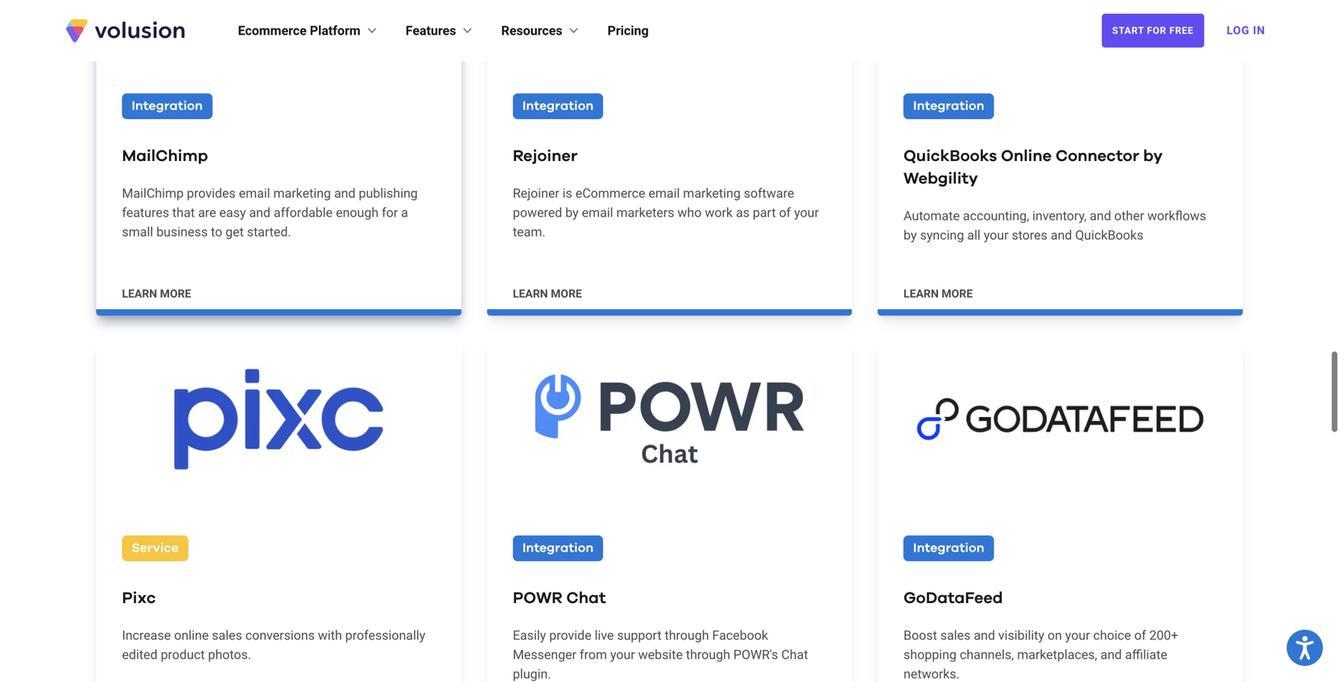 Task type: locate. For each thing, give the bounding box(es) containing it.
team.
[[513, 225, 546, 240]]

learn more button
[[122, 286, 191, 302], [513, 286, 582, 302], [904, 286, 973, 302]]

email inside mailchimp provides email marketing and publishing features that are easy and affordable enough for a small business to get started.
[[239, 186, 270, 201]]

rejoiner for rejoiner
[[513, 148, 578, 165]]

0 horizontal spatial quickbooks
[[904, 148, 998, 165]]

learn more button down the syncing
[[904, 286, 973, 302]]

0 horizontal spatial chat
[[567, 591, 606, 607]]

0 vertical spatial of
[[779, 205, 791, 220]]

ecommerce
[[576, 186, 646, 201]]

1 learn more from the left
[[122, 287, 191, 301]]

godatafeed
[[904, 591, 1003, 607]]

2 horizontal spatial by
[[1144, 148, 1163, 165]]

by down automate
[[904, 228, 917, 243]]

2 learn more button from the left
[[513, 286, 582, 302]]

sales up photos.
[[212, 628, 242, 643]]

rejoiner up is
[[513, 148, 578, 165]]

your
[[794, 205, 819, 220], [984, 228, 1009, 243], [1066, 628, 1091, 643], [610, 647, 635, 663]]

by down is
[[566, 205, 579, 220]]

log in link
[[1218, 13, 1276, 48]]

learn more down "small"
[[122, 287, 191, 301]]

chat right powr's
[[782, 647, 808, 663]]

software
[[744, 186, 795, 201]]

your down software
[[794, 205, 819, 220]]

email up easy
[[239, 186, 270, 201]]

mailchimp up features
[[122, 186, 184, 201]]

sales up shopping at the bottom of page
[[941, 628, 971, 643]]

learn more button down "small"
[[122, 286, 191, 302]]

through
[[665, 628, 709, 643], [686, 647, 731, 663]]

2 horizontal spatial learn
[[904, 287, 939, 301]]

2 more from the left
[[551, 287, 582, 301]]

0 vertical spatial mailchimp
[[122, 148, 208, 165]]

plugin.
[[513, 667, 551, 682]]

learn down "small"
[[122, 287, 157, 301]]

0 vertical spatial by
[[1144, 148, 1163, 165]]

integration for rejoiner
[[523, 100, 594, 113]]

ecommerce platform
[[238, 23, 361, 38]]

0 vertical spatial quickbooks
[[904, 148, 998, 165]]

that
[[172, 205, 195, 220]]

2 rejoiner from the top
[[513, 186, 560, 201]]

conversions
[[245, 628, 315, 643]]

integration
[[132, 100, 203, 113], [523, 100, 594, 113], [914, 100, 985, 113], [523, 542, 594, 555], [914, 542, 985, 555]]

1 sales from the left
[[212, 628, 242, 643]]

3 more from the left
[[942, 287, 973, 301]]

0 horizontal spatial learn more button
[[122, 286, 191, 302]]

pricing link
[[608, 21, 649, 40]]

who
[[678, 205, 702, 220]]

your inside rejoiner is ecommerce email marketing software powered by email marketers who work as part of your team.
[[794, 205, 819, 220]]

2 marketing from the left
[[683, 186, 741, 201]]

0 horizontal spatial more
[[160, 287, 191, 301]]

marketing inside rejoiner is ecommerce email marketing software powered by email marketers who work as part of your team.
[[683, 186, 741, 201]]

and left other
[[1090, 208, 1112, 224]]

200+
[[1150, 628, 1179, 643]]

1 horizontal spatial chat
[[782, 647, 808, 663]]

2 learn from the left
[[513, 287, 548, 301]]

email
[[239, 186, 270, 201], [649, 186, 680, 201], [582, 205, 613, 220]]

1 marketing from the left
[[274, 186, 331, 201]]

2 horizontal spatial more
[[942, 287, 973, 301]]

learn more
[[122, 287, 191, 301], [513, 287, 582, 301], [904, 287, 973, 301]]

pixc image
[[96, 342, 461, 497]]

1 horizontal spatial more
[[551, 287, 582, 301]]

1 rejoiner from the top
[[513, 148, 578, 165]]

2 learn more from the left
[[513, 287, 582, 301]]

1 more from the left
[[160, 287, 191, 301]]

marketers
[[617, 205, 675, 220]]

powr chat image
[[487, 342, 852, 497]]

learn more button down team.
[[513, 286, 582, 302]]

0 horizontal spatial learn more
[[122, 287, 191, 301]]

and
[[334, 186, 356, 201], [249, 205, 271, 220], [1090, 208, 1112, 224], [1051, 228, 1073, 243], [974, 628, 996, 643], [1101, 647, 1122, 663]]

of
[[779, 205, 791, 220], [1135, 628, 1147, 643]]

affordable
[[274, 205, 333, 220]]

boost
[[904, 628, 938, 643]]

1 horizontal spatial quickbooks
[[1076, 228, 1144, 243]]

syncing
[[920, 228, 965, 243]]

learn more button for mailchimp
[[122, 286, 191, 302]]

1 horizontal spatial marketing
[[683, 186, 741, 201]]

increase online sales conversions with professionally edited product photos.
[[122, 628, 426, 663]]

3 learn from the left
[[904, 287, 939, 301]]

learn for quickbooks online connector by webgility
[[904, 287, 939, 301]]

3 learn more from the left
[[904, 287, 973, 301]]

more
[[160, 287, 191, 301], [551, 287, 582, 301], [942, 287, 973, 301]]

easy
[[219, 205, 246, 220]]

more for rejoiner
[[551, 287, 582, 301]]

to
[[211, 225, 222, 240]]

marketing up work
[[683, 186, 741, 201]]

2 vertical spatial by
[[904, 228, 917, 243]]

1 learn more button from the left
[[122, 286, 191, 302]]

for
[[382, 205, 398, 220]]

all
[[968, 228, 981, 243]]

learn more down the syncing
[[904, 287, 973, 301]]

1 horizontal spatial learn
[[513, 287, 548, 301]]

resources
[[501, 23, 563, 38]]

1 horizontal spatial email
[[582, 205, 613, 220]]

support
[[617, 628, 662, 643]]

1 vertical spatial chat
[[782, 647, 808, 663]]

0 vertical spatial rejoiner
[[513, 148, 578, 165]]

rejoiner up powered
[[513, 186, 560, 201]]

by right the connector
[[1144, 148, 1163, 165]]

1 vertical spatial by
[[566, 205, 579, 220]]

your right on
[[1066, 628, 1091, 643]]

online
[[174, 628, 209, 643]]

2 horizontal spatial learn more
[[904, 287, 973, 301]]

of up affiliate
[[1135, 628, 1147, 643]]

1 horizontal spatial sales
[[941, 628, 971, 643]]

1 horizontal spatial learn more
[[513, 287, 582, 301]]

0 vertical spatial chat
[[567, 591, 606, 607]]

live
[[595, 628, 614, 643]]

quickbooks up webgility
[[904, 148, 998, 165]]

1 mailchimp from the top
[[122, 148, 208, 165]]

1 vertical spatial through
[[686, 647, 731, 663]]

learn down the syncing
[[904, 287, 939, 301]]

automate
[[904, 208, 960, 224]]

1 horizontal spatial by
[[904, 228, 917, 243]]

on
[[1048, 628, 1063, 643]]

1 vertical spatial of
[[1135, 628, 1147, 643]]

business
[[156, 225, 208, 240]]

webgility
[[904, 171, 979, 187]]

and down inventory,
[[1051, 228, 1073, 243]]

your down "accounting,"
[[984, 228, 1009, 243]]

automate accounting, inventory, and other workflows by syncing all your stores and quickbooks
[[904, 208, 1207, 243]]

mailchimp image
[[96, 0, 461, 55]]

integration for quickbooks online connector by webgility
[[914, 100, 985, 113]]

marketing inside mailchimp provides email marketing and publishing features that are easy and affordable enough for a small business to get started.
[[274, 186, 331, 201]]

shopping
[[904, 647, 957, 663]]

0 horizontal spatial marketing
[[274, 186, 331, 201]]

1 vertical spatial quickbooks
[[1076, 228, 1144, 243]]

learn more down team.
[[513, 287, 582, 301]]

0 horizontal spatial by
[[566, 205, 579, 220]]

chat up provide
[[567, 591, 606, 607]]

by
[[1144, 148, 1163, 165], [566, 205, 579, 220], [904, 228, 917, 243]]

2 sales from the left
[[941, 628, 971, 643]]

of right part
[[779, 205, 791, 220]]

sales inside 'boost sales and visibility on your choice of 200+ shopping channels, marketplaces, and affiliate networks.'
[[941, 628, 971, 643]]

your inside automate accounting, inventory, and other workflows by syncing all your stores and quickbooks
[[984, 228, 1009, 243]]

0 horizontal spatial of
[[779, 205, 791, 220]]

learn down team.
[[513, 287, 548, 301]]

0 horizontal spatial email
[[239, 186, 270, 201]]

product
[[161, 647, 205, 663]]

learn
[[122, 287, 157, 301], [513, 287, 548, 301], [904, 287, 939, 301]]

facebook
[[713, 628, 768, 643]]

0 horizontal spatial sales
[[212, 628, 242, 643]]

1 horizontal spatial learn more button
[[513, 286, 582, 302]]

quickbooks inside 'quickbooks online connector by webgility'
[[904, 148, 998, 165]]

2 horizontal spatial learn more button
[[904, 286, 973, 302]]

rejoiner
[[513, 148, 578, 165], [513, 186, 560, 201]]

visibility
[[999, 628, 1045, 643]]

through down "facebook"
[[686, 647, 731, 663]]

in
[[1254, 24, 1266, 37]]

log in
[[1227, 24, 1266, 37]]

powr chat
[[513, 591, 606, 607]]

marketing up affordable
[[274, 186, 331, 201]]

marketing
[[274, 186, 331, 201], [683, 186, 741, 201]]

1 horizontal spatial of
[[1135, 628, 1147, 643]]

quickbooks down other
[[1076, 228, 1144, 243]]

and up channels,
[[974, 628, 996, 643]]

mailchimp inside mailchimp provides email marketing and publishing features that are easy and affordable enough for a small business to get started.
[[122, 186, 184, 201]]

1 vertical spatial rejoiner
[[513, 186, 560, 201]]

marketplaces,
[[1018, 647, 1098, 663]]

mailchimp provides email marketing and publishing features that are easy and affordable enough for a small business to get started.
[[122, 186, 418, 240]]

1 learn from the left
[[122, 287, 157, 301]]

by inside 'quickbooks online connector by webgility'
[[1144, 148, 1163, 165]]

rejoiner inside rejoiner is ecommerce email marketing software powered by email marketers who work as part of your team.
[[513, 186, 560, 201]]

features
[[406, 23, 456, 38]]

1 vertical spatial mailchimp
[[122, 186, 184, 201]]

your down support
[[610, 647, 635, 663]]

enough
[[336, 205, 379, 220]]

rejoiner image
[[487, 0, 852, 55]]

professionally
[[345, 628, 426, 643]]

2 mailchimp from the top
[[122, 186, 184, 201]]

3 learn more button from the left
[[904, 286, 973, 302]]

chat
[[567, 591, 606, 607], [782, 647, 808, 663]]

small
[[122, 225, 153, 240]]

is
[[563, 186, 573, 201]]

integration for mailchimp
[[132, 100, 203, 113]]

by inside automate accounting, inventory, and other workflows by syncing all your stores and quickbooks
[[904, 228, 917, 243]]

email down ecommerce
[[582, 205, 613, 220]]

quickbooks
[[904, 148, 998, 165], [1076, 228, 1144, 243]]

photos.
[[208, 647, 251, 663]]

email up marketers
[[649, 186, 680, 201]]

for
[[1148, 25, 1167, 36]]

through up website
[[665, 628, 709, 643]]

quickbooks inside automate accounting, inventory, and other workflows by syncing all your stores and quickbooks
[[1076, 228, 1144, 243]]

your inside 'boost sales and visibility on your choice of 200+ shopping channels, marketplaces, and affiliate networks.'
[[1066, 628, 1091, 643]]

boost sales and visibility on your choice of 200+ shopping channels, marketplaces, and affiliate networks.
[[904, 628, 1179, 682]]

mailchimp up provides
[[122, 148, 208, 165]]

0 horizontal spatial learn
[[122, 287, 157, 301]]

sales
[[212, 628, 242, 643], [941, 628, 971, 643]]



Task type: describe. For each thing, give the bounding box(es) containing it.
service
[[132, 542, 179, 555]]

rejoiner is ecommerce email marketing software powered by email marketers who work as part of your team.
[[513, 186, 819, 240]]

and up started.
[[249, 205, 271, 220]]

log
[[1227, 24, 1250, 37]]

your inside easily provide live support through facebook messenger from your website through powr's chat plugin.
[[610, 647, 635, 663]]

more for quickbooks online connector by webgility
[[942, 287, 973, 301]]

2 horizontal spatial email
[[649, 186, 680, 201]]

from
[[580, 647, 607, 663]]

powr's
[[734, 647, 779, 663]]

choice
[[1094, 628, 1132, 643]]

quickbooks online connector by webgility
[[904, 148, 1163, 187]]

sales inside increase online sales conversions with professionally edited product photos.
[[212, 628, 242, 643]]

features
[[122, 205, 169, 220]]

with
[[318, 628, 342, 643]]

start for free link
[[1102, 14, 1205, 48]]

godatafeed image
[[878, 342, 1243, 497]]

channels,
[[960, 647, 1014, 663]]

learn for mailchimp
[[122, 287, 157, 301]]

rejoiner for rejoiner is ecommerce email marketing software powered by email marketers who work as part of your team.
[[513, 186, 560, 201]]

start
[[1113, 25, 1145, 36]]

easily provide live support through facebook messenger from your website through powr's chat plugin.
[[513, 628, 808, 682]]

start for free
[[1113, 25, 1194, 36]]

resources button
[[501, 21, 582, 40]]

of inside rejoiner is ecommerce email marketing software powered by email marketers who work as part of your team.
[[779, 205, 791, 220]]

and up enough
[[334, 186, 356, 201]]

provide
[[550, 628, 592, 643]]

powered
[[513, 205, 562, 220]]

learn more for quickbooks online connector by webgility
[[904, 287, 973, 301]]

open accessibe: accessibility options, statement and help image
[[1296, 636, 1314, 660]]

ecommerce
[[238, 23, 307, 38]]

mailchimp for mailchimp provides email marketing and publishing features that are easy and affordable enough for a small business to get started.
[[122, 186, 184, 201]]

affiliate
[[1126, 647, 1168, 663]]

as
[[736, 205, 750, 220]]

learn more for rejoiner
[[513, 287, 582, 301]]

platform
[[310, 23, 361, 38]]

a
[[401, 205, 408, 220]]

are
[[198, 205, 216, 220]]

increase
[[122, 628, 171, 643]]

part
[[753, 205, 776, 220]]

powr
[[513, 591, 563, 607]]

pixc
[[122, 591, 156, 607]]

messenger
[[513, 647, 577, 663]]

more for mailchimp
[[160, 287, 191, 301]]

learn for rejoiner
[[513, 287, 548, 301]]

by inside rejoiner is ecommerce email marketing software powered by email marketers who work as part of your team.
[[566, 205, 579, 220]]

and down choice
[[1101, 647, 1122, 663]]

website
[[639, 647, 683, 663]]

inventory,
[[1033, 208, 1087, 224]]

networks.
[[904, 667, 960, 682]]

learn more button for quickbooks online connector by webgility
[[904, 286, 973, 302]]

pricing
[[608, 23, 649, 38]]

learn more for mailchimp
[[122, 287, 191, 301]]

work
[[705, 205, 733, 220]]

started.
[[247, 225, 291, 240]]

features button
[[406, 21, 476, 40]]

learn more button for rejoiner
[[513, 286, 582, 302]]

provides
[[187, 186, 236, 201]]

accounting,
[[963, 208, 1030, 224]]

integration for powr chat
[[523, 542, 594, 555]]

stores
[[1012, 228, 1048, 243]]

mailchimp for mailchimp
[[122, 148, 208, 165]]

quickbooks online connector by webgility image
[[878, 0, 1243, 55]]

other
[[1115, 208, 1145, 224]]

edited
[[122, 647, 158, 663]]

get
[[226, 225, 244, 240]]

easily
[[513, 628, 546, 643]]

integration for godatafeed
[[914, 542, 985, 555]]

workflows
[[1148, 208, 1207, 224]]

chat inside easily provide live support through facebook messenger from your website through powr's chat plugin.
[[782, 647, 808, 663]]

0 vertical spatial through
[[665, 628, 709, 643]]

ecommerce platform button
[[238, 21, 380, 40]]

of inside 'boost sales and visibility on your choice of 200+ shopping channels, marketplaces, and affiliate networks.'
[[1135, 628, 1147, 643]]

publishing
[[359, 186, 418, 201]]

connector
[[1056, 148, 1140, 165]]

online
[[1001, 148, 1052, 165]]

free
[[1170, 25, 1194, 36]]



Task type: vqa. For each thing, say whether or not it's contained in the screenshot.


